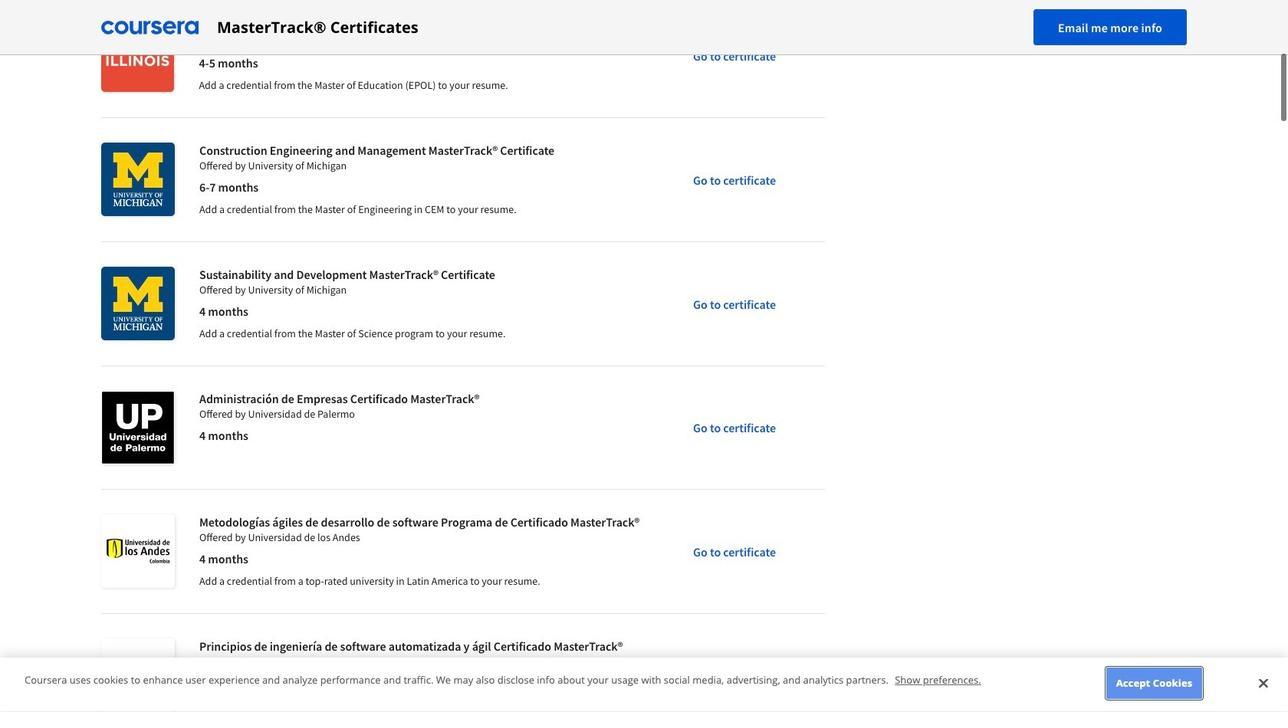 Task type: locate. For each thing, give the bounding box(es) containing it.
0 vertical spatial universidad de los andes image
[[101, 514, 175, 588]]

0 vertical spatial university of michigan image
[[101, 143, 175, 216]]

university of michigan image
[[101, 143, 175, 216], [101, 267, 175, 340]]

privacy alert dialog
[[0, 658, 1288, 712]]

coursera image
[[101, 15, 199, 39]]

2 universidad de los andes image from the top
[[101, 639, 175, 712]]

1 universidad de los andes image from the top
[[101, 514, 175, 588]]

universidad de palermo image
[[101, 391, 175, 465]]

university of illinois at urbana-champaign image
[[101, 18, 174, 92]]

universidad de los andes image
[[101, 514, 175, 588], [101, 639, 175, 712]]

1 vertical spatial universidad de los andes image
[[101, 639, 175, 712]]

1 vertical spatial university of michigan image
[[101, 267, 175, 340]]



Task type: describe. For each thing, give the bounding box(es) containing it.
2 university of michigan image from the top
[[101, 267, 175, 340]]

1 university of michigan image from the top
[[101, 143, 175, 216]]



Task type: vqa. For each thing, say whether or not it's contained in the screenshot.
the bottom 3
no



